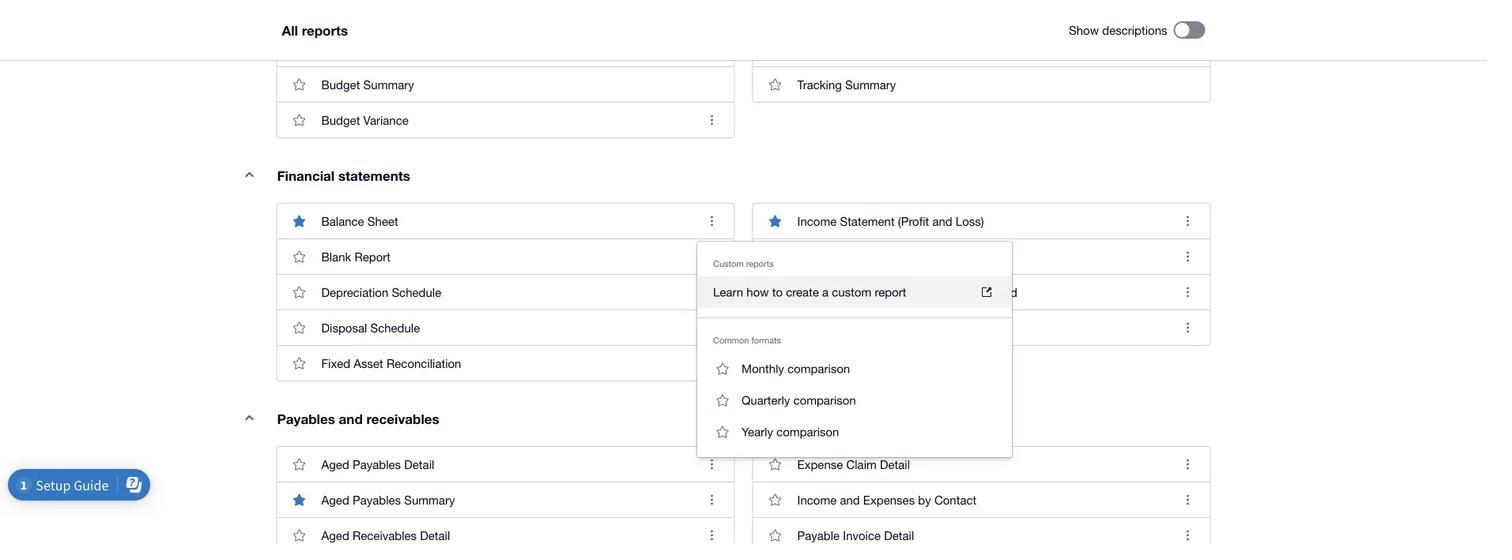 Task type: locate. For each thing, give the bounding box(es) containing it.
1 vertical spatial statement
[[797, 285, 852, 299]]

more options image inside fixed asset reconciliation link
[[696, 348, 728, 380]]

remove favorite image inside the income statement (profit and loss) link
[[759, 206, 791, 237]]

more options image inside the blank report link
[[696, 241, 728, 273]]

budget
[[321, 77, 360, 91], [321, 113, 360, 127]]

depreciation schedule link
[[277, 274, 734, 310]]

aged for aged receivables detail
[[321, 529, 349, 543]]

statement inside "link"
[[797, 285, 852, 299]]

favorite image inside aged payables detail link
[[283, 449, 315, 481]]

1 horizontal spatial reports
[[746, 259, 774, 269]]

favorite image inside disposal schedule link
[[283, 312, 315, 344]]

aged receivables detail link
[[277, 518, 734, 545]]

reports up how
[[746, 259, 774, 269]]

0 vertical spatial schedule
[[392, 285, 441, 299]]

monthly
[[742, 362, 784, 376]]

expand report group image
[[234, 402, 265, 434]]

depreciation schedule
[[321, 285, 441, 299]]

more options image
[[1172, 33, 1204, 65], [696, 104, 728, 136], [696, 206, 728, 237], [696, 277, 728, 308], [1172, 277, 1204, 308], [696, 348, 728, 380], [1172, 449, 1204, 481], [1172, 485, 1204, 516], [1172, 520, 1204, 545]]

report
[[355, 250, 391, 264]]

1 vertical spatial aged
[[321, 493, 349, 507]]

payables for aged payables summary
[[353, 493, 401, 507]]

how
[[747, 285, 769, 299]]

2 vertical spatial and
[[840, 493, 860, 507]]

more options image inside the balance sheet link
[[696, 206, 728, 237]]

summary up variance
[[363, 77, 414, 91]]

comparison down quarterly comparison
[[777, 425, 839, 439]]

and
[[933, 214, 953, 228], [339, 411, 363, 427], [840, 493, 860, 507]]

favorite image inside "budget summary" link
[[283, 69, 315, 100]]

a
[[822, 285, 829, 299]]

income up learn how to create a custom report
[[797, 214, 837, 228]]

expand report group image
[[234, 159, 265, 191]]

summary for budget summary
[[363, 77, 414, 91]]

more options image inside aged payables detail link
[[696, 449, 728, 481]]

more options image inside the income statement (profit and loss) link
[[1172, 206, 1204, 237]]

0 vertical spatial income
[[797, 214, 837, 228]]

more options image for disposal schedule
[[696, 312, 728, 344]]

reports for custom reports
[[746, 259, 774, 269]]

schedule up disposal schedule
[[392, 285, 441, 299]]

favorite image inside list box
[[707, 417, 739, 448]]

more options image inside aged payables summary link
[[696, 485, 728, 516]]

remove favorite image
[[283, 206, 315, 237], [759, 206, 791, 237], [283, 485, 315, 516]]

more options image inside expense claim detail link
[[1172, 449, 1204, 481]]

asset
[[354, 357, 383, 370]]

1 budget from the top
[[321, 77, 360, 91]]

payables
[[277, 411, 335, 427], [353, 458, 401, 472], [353, 493, 401, 507]]

more options image for blank report
[[696, 241, 728, 273]]

favorite image inside depreciation schedule link
[[283, 277, 315, 308]]

blank report
[[321, 250, 391, 264]]

0 vertical spatial reports
[[302, 22, 348, 38]]

balance sheet
[[321, 214, 398, 228]]

0 vertical spatial comparison
[[788, 362, 850, 376]]

disposal schedule
[[321, 321, 420, 335]]

receivables
[[353, 529, 417, 543]]

comparison for monthly comparison
[[788, 362, 850, 376]]

more options image inside aged receivables detail link
[[696, 520, 728, 545]]

tracking summary
[[797, 77, 896, 91]]

schedule
[[392, 285, 441, 299], [370, 321, 420, 335]]

and left receivables
[[339, 411, 363, 427]]

aged down aged payables detail on the bottom left of page
[[321, 493, 349, 507]]

1 vertical spatial and
[[339, 411, 363, 427]]

quarterly
[[742, 394, 790, 408]]

and down "expense claim detail"
[[840, 493, 860, 507]]

statement of cash flows - direct method link
[[753, 274, 1210, 310]]

1 aged from the top
[[321, 458, 349, 472]]

payable
[[797, 529, 840, 543]]

show descriptions
[[1069, 23, 1167, 37]]

comparison up quarterly comparison
[[788, 362, 850, 376]]

formats
[[752, 336, 781, 346]]

favorite image for aged receivables detail
[[283, 520, 315, 545]]

detail right receivables
[[420, 529, 450, 543]]

favorite image inside fixed asset reconciliation link
[[283, 348, 315, 380]]

budget up "budget variance"
[[321, 77, 360, 91]]

list box containing learn how to create a custom report
[[697, 242, 1012, 458]]

comparison for yearly comparison
[[777, 425, 839, 439]]

payables right expand report group image at the bottom left of the page
[[277, 411, 335, 427]]

more options image inside depreciation schedule link
[[696, 277, 728, 308]]

learn
[[713, 285, 743, 299]]

more options image for fixed asset reconciliation
[[696, 348, 728, 380]]

summary right tracking
[[845, 77, 896, 91]]

more options image for income and expenses by contact
[[1172, 485, 1204, 516]]

2 income from the top
[[797, 493, 837, 507]]

1 horizontal spatial and
[[840, 493, 860, 507]]

by
[[918, 493, 931, 507]]

1 vertical spatial income
[[797, 493, 837, 507]]

comparison
[[788, 362, 850, 376], [794, 394, 856, 408], [777, 425, 839, 439]]

aged left receivables
[[321, 529, 349, 543]]

fixed asset reconciliation
[[321, 357, 461, 370]]

favorite image for monthly comparison
[[707, 353, 739, 385]]

financial
[[277, 168, 335, 183]]

detail for expense claim detail
[[880, 458, 910, 472]]

aged down payables and receivables
[[321, 458, 349, 472]]

aged for aged payables summary
[[321, 493, 349, 507]]

yearly comparison
[[742, 425, 839, 439]]

1 vertical spatial reports
[[746, 259, 774, 269]]

custom
[[713, 259, 744, 269]]

more options image inside payable invoice detail link
[[1172, 520, 1204, 545]]

income up payable
[[797, 493, 837, 507]]

learn how to create a custom report link
[[697, 277, 1012, 308]]

remove favorite image inside aged payables summary link
[[283, 485, 315, 516]]

quarterly comparison link
[[697, 385, 1012, 417]]

1 vertical spatial schedule
[[370, 321, 420, 335]]

favorite image
[[283, 33, 315, 65], [283, 69, 315, 100], [283, 104, 315, 136], [283, 312, 315, 344], [707, 353, 739, 385], [707, 385, 739, 417], [283, 449, 315, 481], [759, 449, 791, 481], [759, 485, 791, 516], [283, 520, 315, 545], [759, 520, 791, 545]]

payable invoice detail
[[797, 529, 914, 543]]

1 vertical spatial comparison
[[794, 394, 856, 408]]

direct
[[942, 285, 973, 299]]

yearly comparison link
[[697, 417, 1012, 448]]

schedule up fixed asset reconciliation
[[370, 321, 420, 335]]

aged
[[321, 458, 349, 472], [321, 493, 349, 507], [321, 529, 349, 543]]

more options image inside income and expenses by contact link
[[1172, 485, 1204, 516]]

more options image for aged payables detail
[[696, 449, 728, 481]]

custom reports
[[713, 259, 774, 269]]

0 horizontal spatial reports
[[302, 22, 348, 38]]

comparison down monthly comparison
[[794, 394, 856, 408]]

income for income and expenses by contact
[[797, 493, 837, 507]]

2 budget from the top
[[321, 113, 360, 127]]

0 horizontal spatial and
[[339, 411, 363, 427]]

income for income statement (profit and loss)
[[797, 214, 837, 228]]

detail for aged payables detail
[[404, 458, 434, 472]]

1 income from the top
[[797, 214, 837, 228]]

more options image inside budget variance link
[[696, 104, 728, 136]]

favorite image for aged payables detail
[[283, 449, 315, 481]]

2 vertical spatial aged
[[321, 529, 349, 543]]

more options image inside disposal schedule link
[[696, 312, 728, 344]]

favorite image inside tracking summary link
[[759, 69, 791, 100]]

statements
[[338, 168, 410, 183]]

summary for tracking summary
[[845, 77, 896, 91]]

monthly comparison link
[[697, 353, 1012, 385]]

and left loss)
[[933, 214, 953, 228]]

payables up aged payables summary
[[353, 458, 401, 472]]

method
[[977, 285, 1018, 299]]

detail
[[404, 458, 434, 472], [880, 458, 910, 472], [420, 529, 450, 543], [884, 529, 914, 543]]

2 aged from the top
[[321, 493, 349, 507]]

2 horizontal spatial and
[[933, 214, 953, 228]]

payables down aged payables detail on the bottom left of page
[[353, 493, 401, 507]]

favorite image
[[759, 33, 791, 65], [759, 69, 791, 100], [283, 241, 315, 273], [283, 277, 315, 308], [283, 348, 315, 380], [707, 417, 739, 448]]

favorite image for fixed asset reconciliation
[[283, 348, 315, 380]]

0 vertical spatial budget
[[321, 77, 360, 91]]

reports right all
[[302, 22, 348, 38]]

budget down budget summary
[[321, 113, 360, 127]]

detail up aged payables summary
[[404, 458, 434, 472]]

summary
[[363, 77, 414, 91], [845, 77, 896, 91], [404, 493, 455, 507]]

remove favorite image for income statement (profit and loss)
[[759, 206, 791, 237]]

reports inside list box
[[746, 259, 774, 269]]

more options image for aged receivables detail
[[696, 520, 728, 545]]

more options image for expense claim detail
[[1172, 449, 1204, 481]]

detail for aged receivables detail
[[420, 529, 450, 543]]

aged payables summary
[[321, 493, 455, 507]]

1 vertical spatial budget
[[321, 113, 360, 127]]

detail right claim
[[880, 458, 910, 472]]

favorite image inside aged receivables detail link
[[283, 520, 315, 545]]

list box
[[697, 242, 1012, 458]]

2 vertical spatial payables
[[353, 493, 401, 507]]

favorite image for quarterly comparison
[[707, 385, 739, 417]]

more options image inside statement of cash flows - direct method "link"
[[1172, 277, 1204, 308]]

create
[[786, 285, 819, 299]]

1 vertical spatial payables
[[353, 458, 401, 472]]

more options image
[[1172, 206, 1204, 237], [696, 241, 728, 273], [1172, 241, 1204, 273], [696, 312, 728, 344], [1172, 312, 1204, 344], [696, 449, 728, 481], [696, 485, 728, 516], [696, 520, 728, 545]]

3 aged from the top
[[321, 529, 349, 543]]

cash
[[869, 285, 897, 299]]

0 vertical spatial aged
[[321, 458, 349, 472]]

budget variance link
[[277, 102, 734, 138]]

2 vertical spatial comparison
[[777, 425, 839, 439]]

more options image for depreciation schedule
[[696, 277, 728, 308]]

remove favorite image inside the balance sheet link
[[283, 206, 315, 237]]

income
[[797, 214, 837, 228], [797, 493, 837, 507]]

reports
[[302, 22, 348, 38], [746, 259, 774, 269]]

detail down expenses
[[884, 529, 914, 543]]

statement
[[840, 214, 895, 228], [797, 285, 852, 299]]

financial statements
[[277, 168, 410, 183]]

fixed
[[321, 357, 350, 370]]

of
[[855, 285, 866, 299]]

-
[[934, 285, 939, 299]]



Task type: vqa. For each thing, say whether or not it's contained in the screenshot.
Aged Payables Detail Aged
yes



Task type: describe. For each thing, give the bounding box(es) containing it.
balance
[[321, 214, 364, 228]]

aged payables detail link
[[277, 448, 734, 482]]

reports for all reports
[[302, 22, 348, 38]]

0 vertical spatial statement
[[840, 214, 895, 228]]

common formats
[[713, 336, 781, 346]]

budget for budget variance
[[321, 113, 360, 127]]

favorite image for budget summary
[[283, 69, 315, 100]]

tracking summary link
[[753, 66, 1210, 102]]

invoice
[[843, 529, 881, 543]]

and for income and expenses by contact
[[840, 493, 860, 507]]

remove favorite image for balance sheet
[[283, 206, 315, 237]]

more options image for aged payables summary
[[696, 485, 728, 516]]

blank
[[321, 250, 351, 264]]

budget variance
[[321, 113, 409, 127]]

flows
[[900, 285, 931, 299]]

income statement (profit and loss)
[[797, 214, 984, 228]]

0 vertical spatial and
[[933, 214, 953, 228]]

budget for budget summary
[[321, 77, 360, 91]]

more options image for budget variance
[[696, 104, 728, 136]]

more options image for income statement (profit and loss)
[[1172, 206, 1204, 237]]

learn how to create a custom report
[[713, 285, 907, 299]]

expense claim detail
[[797, 458, 910, 472]]

more options image for balance sheet
[[696, 206, 728, 237]]

receivables
[[367, 411, 439, 427]]

aged payables summary link
[[277, 482, 734, 518]]

blank report link
[[277, 239, 734, 274]]

more options image for statement of cash flows - direct method
[[1172, 277, 1204, 308]]

fixed asset reconciliation link
[[277, 346, 734, 381]]

variance
[[363, 113, 409, 127]]

report
[[875, 285, 907, 299]]

show
[[1069, 23, 1099, 37]]

quarterly comparison
[[742, 394, 856, 408]]

favorite image for depreciation schedule
[[283, 277, 315, 308]]

budget summary link
[[277, 66, 734, 102]]

yearly
[[742, 425, 773, 439]]

tracking
[[797, 77, 842, 91]]

aged receivables detail
[[321, 529, 450, 543]]

expense claim detail link
[[753, 448, 1210, 482]]

balance sheet link
[[277, 204, 734, 239]]

descriptions
[[1102, 23, 1167, 37]]

favorite image for blank report
[[283, 241, 315, 273]]

favorite image for disposal schedule
[[283, 312, 315, 344]]

budget summary
[[321, 77, 414, 91]]

statement of cash flows - direct method
[[797, 285, 1018, 299]]

to
[[772, 285, 783, 299]]

claim
[[846, 458, 877, 472]]

favorite image for tracking summary
[[759, 69, 791, 100]]

expenses
[[863, 493, 915, 507]]

income and expenses by contact link
[[753, 482, 1210, 518]]

expense
[[797, 458, 843, 472]]

payable invoice detail link
[[753, 518, 1210, 545]]

payables for aged payables detail
[[353, 458, 401, 472]]

common
[[713, 336, 749, 346]]

more options image for payable invoice detail
[[1172, 520, 1204, 545]]

favorite image for expense claim detail
[[759, 449, 791, 481]]

all reports
[[282, 22, 348, 38]]

disposal
[[321, 321, 367, 335]]

sheet
[[368, 214, 398, 228]]

aged payables detail
[[321, 458, 434, 472]]

depreciation
[[321, 285, 388, 299]]

remove favorite image for aged payables summary
[[283, 485, 315, 516]]

loss)
[[956, 214, 984, 228]]

aged for aged payables detail
[[321, 458, 349, 472]]

0 vertical spatial payables
[[277, 411, 335, 427]]

all
[[282, 22, 298, 38]]

(profit
[[898, 214, 929, 228]]

favorite image for income and expenses by contact
[[759, 485, 791, 516]]

monthly comparison
[[742, 362, 850, 376]]

and for payables and receivables
[[339, 411, 363, 427]]

contact
[[935, 493, 977, 507]]

schedule for depreciation schedule
[[392, 285, 441, 299]]

summary up the aged receivables detail
[[404, 493, 455, 507]]

income statement (profit and loss) link
[[753, 204, 1210, 239]]

schedule for disposal schedule
[[370, 321, 420, 335]]

income and expenses by contact
[[797, 493, 977, 507]]

comparison for quarterly comparison
[[794, 394, 856, 408]]

favorite image for yearly comparison
[[707, 417, 739, 448]]

disposal schedule link
[[277, 310, 734, 346]]

favorite image for payable invoice detail
[[759, 520, 791, 545]]

custom
[[832, 285, 872, 299]]

favorite image for budget variance
[[283, 104, 315, 136]]

payables and receivables
[[277, 411, 439, 427]]

reconciliation
[[387, 357, 461, 370]]

detail for payable invoice detail
[[884, 529, 914, 543]]



